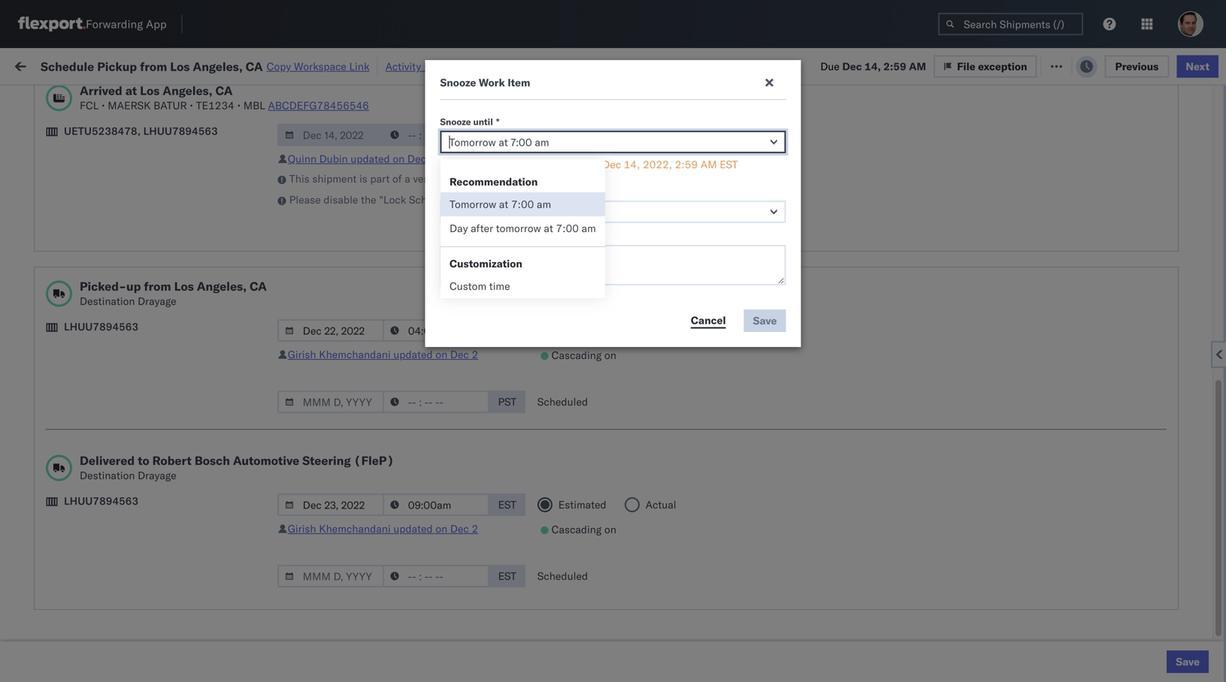 Task type: describe. For each thing, give the bounding box(es) containing it.
name
[[585, 123, 608, 134]]

lhuu7894563,
[[926, 415, 1004, 428]]

batch action
[[1143, 58, 1208, 71]]

edt, for schedule pickup from los angeles, ca
[[287, 316, 311, 329]]

demo for 2023
[[600, 482, 628, 495]]

0 horizontal spatial 7:00
[[242, 415, 265, 429]]

1 vertical spatial abcdefg78456546
[[1024, 415, 1125, 429]]

dubin
[[319, 152, 348, 165]]

2 mmm d, yyyy text field from the top
[[277, 391, 384, 414]]

los for confirm pickup from los angeles, ca button
[[136, 407, 153, 420]]

picked-
[[80, 279, 126, 294]]

2:00 am est, nov 9, 2022
[[242, 349, 373, 362]]

0 vertical spatial am
[[537, 198, 551, 211]]

confirm for confirm pickup from los angeles, ca
[[35, 407, 73, 420]]

2 - from the left
[[662, 151, 669, 164]]

flex-1889466
[[830, 415, 908, 429]]

: for status
[[108, 93, 110, 105]]

message (0)
[[202, 58, 263, 71]]

netherlands
[[35, 555, 93, 568]]

updated for delivered to robert bosch automotive steering (flep)
[[393, 523, 433, 536]]

quinn dubin updated on dec 2 button
[[288, 152, 436, 165]]

schedule delivery appointment link for 2:59 am edt, nov 5, 2022
[[35, 182, 185, 197]]

jan for 13,
[[313, 482, 329, 495]]

note:
[[440, 158, 466, 171]]

-- : -- -- text field for mmm d, yyyy text box for ca
[[383, 320, 489, 342]]

3:00
[[242, 151, 265, 164]]

flexport for 3:00 am edt, aug 19, 2022
[[558, 151, 597, 164]]

angeles, inside arrived at los angeles, ca fcl • maersk batur • te1234 • mbl abcdefg78456546
[[163, 83, 213, 98]]

is for shipment
[[359, 172, 368, 185]]

0 vertical spatial *
[[496, 116, 500, 127]]

3 documents from the top
[[35, 621, 89, 634]]

at for 778
[[298, 58, 308, 71]]

schedule for 5th schedule pickup from los angeles, ca link from the bottom
[[35, 209, 79, 222]]

allow
[[504, 193, 529, 206]]

documents for 3:00 am edt, aug 19, 2022
[[35, 158, 89, 171]]

action
[[1175, 58, 1208, 71]]

flex id button
[[799, 120, 904, 135]]

cascading for delivered to robert bosch automotive steering (flep)
[[552, 523, 602, 536]]

23, for 2022
[[334, 415, 350, 429]]

arrived
[[80, 83, 122, 98]]

7 ocean fcl from the top
[[460, 382, 513, 395]]

automotive
[[233, 453, 299, 468]]

pickup for schedule pickup from los angeles, ca button associated with 2:59 am est, jan 25, 2023
[[82, 573, 114, 586]]

187
[[345, 58, 365, 71]]

3 2:59 am edt, nov 5, 2022 from the top
[[242, 283, 374, 296]]

consignee button
[[648, 120, 783, 135]]

upload customs clearance documents button for 2:00 am est, nov 9, 2022
[[35, 340, 214, 372]]

0 vertical spatial updated
[[351, 152, 390, 165]]

maersk inside arrived at los angeles, ca fcl • maersk batur • te1234 • mbl abcdefg78456546
[[108, 99, 151, 112]]

abcdefg78456546 button
[[268, 99, 369, 112]]

documents for 2:00 am est, nov 9, 2022
[[35, 356, 89, 369]]

0 horizontal spatial for
[[143, 93, 156, 105]]

at for tomorrow
[[499, 198, 509, 211]]

2:00
[[242, 349, 265, 362]]

1 horizontal spatial maersk
[[503, 172, 548, 185]]

1 schedule pickup from los angeles, ca from the top
[[35, 209, 203, 237]]

3 5, from the top
[[336, 283, 345, 296]]

est, for 9:00 am est, dec 24, 2022
[[287, 448, 310, 462]]

0 vertical spatial to
[[492, 193, 502, 206]]

schedule pickup from los angeles, ca for 2:59 am est, jan 13, 2023
[[35, 473, 203, 502]]

actual
[[646, 498, 677, 512]]

0 horizontal spatial *
[[475, 186, 478, 197]]

1 ocean fcl from the top
[[460, 151, 513, 164]]

0 horizontal spatial 14,
[[335, 382, 351, 395]]

delivery left up
[[82, 282, 120, 295]]

vessel
[[413, 172, 443, 185]]

abcdefg78456546 inside arrived at los angeles, ca fcl • maersk batur • te1234 • mbl abcdefg78456546
[[268, 99, 369, 112]]

rotterdam,
[[142, 539, 195, 553]]

is for this
[[492, 158, 500, 171]]

0 horizontal spatial the
[[361, 193, 376, 206]]

schedule delivery appointment for 11:30 pm est, jan 23, 2023
[[35, 514, 185, 527]]

schedule delivery appointment button for 2:59 am est, dec 14, 2022
[[35, 381, 185, 397]]

6 ocean fcl from the top
[[460, 349, 513, 362]]

2 schedule pickup from los angeles, ca link from the top
[[35, 241, 214, 271]]

1 vertical spatial batur
[[551, 172, 586, 185]]

3:00 am edt, aug 19, 2022
[[242, 151, 381, 164]]

part
[[370, 172, 390, 185]]

angeles, inside picked-up from los angeles, ca destination drayage
[[197, 279, 247, 294]]

(flep)
[[354, 453, 394, 468]]

schedule pickup from rotterdam, netherlands
[[35, 539, 195, 568]]

from for fourth schedule pickup from los angeles, ca link from the bottom
[[117, 242, 139, 255]]

los for 5th schedule pickup from los angeles, ca button from the bottom
[[142, 209, 159, 222]]

Search Work text field
[[721, 54, 885, 76]]

4 resize handle column header from the left
[[532, 117, 550, 683]]

flex- for 1889466
[[830, 415, 862, 429]]

track
[[382, 58, 407, 71]]

4 2:59 am edt, nov 5, 2022 from the top
[[242, 316, 374, 329]]

dec up -- : -- -- text box
[[450, 523, 469, 536]]

my work
[[15, 55, 82, 75]]

nov for schedule pickup from los angeles, ca
[[313, 316, 333, 329]]

destination inside picked-up from los angeles, ca destination drayage
[[80, 295, 135, 308]]

until
[[473, 116, 493, 127]]

3 upload from the top
[[35, 606, 69, 619]]

1 horizontal spatial after
[[503, 158, 525, 171]]

pickup for schedule pickup from rotterdam, netherlands button
[[82, 539, 114, 553]]

0 vertical spatial this
[[469, 158, 489, 171]]

workitem
[[17, 123, 56, 134]]

my
[[15, 55, 39, 75]]

note: this is after the deadline of dec 14, 2022, 2:59 am est
[[440, 158, 738, 171]]

schedule pickup from los angeles, ca for 2:59 am edt, nov 5, 2022
[[35, 308, 203, 336]]

risk
[[310, 58, 328, 71]]

filtered by:
[[15, 92, 69, 105]]

flex-1846748
[[830, 250, 908, 263]]

1 schedule pickup from los angeles, ca button from the top
[[35, 208, 214, 239]]

at for arrived
[[125, 83, 137, 98]]

mmm d, yyyy text field for steering
[[277, 494, 384, 517]]

confirm delivery link
[[35, 447, 114, 462]]

filtered
[[15, 92, 52, 105]]

778
[[276, 58, 296, 71]]

angeles, inside confirm pickup from los angeles, ca
[[155, 407, 197, 420]]

deadline
[[546, 158, 587, 171]]

schedule pickup from los angeles, ca button for 2:59 am est, jan 25, 2023
[[35, 572, 214, 603]]

dec left 24,
[[313, 448, 332, 462]]

0 vertical spatial of
[[590, 158, 600, 171]]

confirm pickup from los angeles, ca
[[35, 407, 197, 435]]

schedule for fourth schedule pickup from los angeles, ca link from the bottom
[[35, 242, 79, 255]]

work
[[43, 55, 82, 75]]

upload customs clearance documents link for 2:00
[[35, 340, 214, 370]]

11 ocean fcl from the top
[[460, 581, 513, 594]]

est, for 2:59 am est, jan 13, 2023
[[287, 482, 310, 495]]

client name
[[558, 123, 608, 134]]

6 resize handle column header from the left
[[780, 117, 799, 683]]

2:59 am est, jan 13, 2023
[[242, 482, 377, 495]]

dec up "a" on the top
[[407, 152, 426, 165]]

24,
[[335, 448, 351, 462]]

ready
[[114, 93, 141, 105]]

-- : -- -- text field
[[383, 565, 489, 588]]

drayage inside picked-up from los angeles, ca destination drayage
[[138, 295, 176, 308]]

Select snooze reason text field
[[440, 201, 786, 223]]

client
[[558, 123, 582, 134]]

workspace
[[294, 60, 347, 73]]

actions
[[1170, 123, 1201, 134]]

uetu5238478, lhuu7894563
[[64, 124, 218, 138]]

2023 for 2:59 am est, jan 25, 2023
[[351, 581, 377, 594]]

snooze work item
[[440, 76, 530, 89]]

lhuu7894563 for from
[[64, 320, 138, 333]]

Max 200 characters text field
[[440, 245, 786, 286]]

by:
[[54, 92, 69, 105]]

dec up 9:00 am est, dec 24, 2022
[[312, 415, 331, 429]]

2:59 am est, jan 25, 2023
[[242, 581, 377, 594]]

picked-up from los angeles, ca destination drayage
[[80, 279, 267, 308]]

dec up details.
[[602, 158, 621, 171]]

next button
[[1177, 55, 1219, 78]]

upload customs clearance documents for 2:00
[[35, 341, 165, 369]]

please disable the "lock schedule" toggle to allow editing.
[[289, 193, 568, 206]]

2 2:59 am edt, nov 5, 2022 from the top
[[242, 250, 374, 263]]

appointment for 11:30 pm est, jan 23, 2023
[[123, 514, 185, 527]]

est, for 2:00 am est, nov 9, 2022
[[287, 349, 310, 362]]

status
[[81, 93, 108, 105]]

schedule for third schedule delivery appointment link from the bottom
[[35, 282, 79, 295]]

-- : -- -- text field for 1st mmm d, yyyy text field from the bottom of the page
[[383, 391, 489, 414]]

1 horizontal spatial 7:00
[[511, 198, 534, 211]]

flexport for 2:59 am est, jan 13, 2023
[[558, 482, 597, 495]]

copy
[[267, 60, 291, 73]]

please
[[289, 193, 321, 206]]

next
[[1186, 60, 1210, 73]]

te1234
[[196, 99, 234, 112]]

2 for picked-up from los angeles, ca
[[472, 348, 478, 361]]

2 schedule delivery appointment link from the top
[[35, 282, 185, 297]]

2 ocean fcl from the top
[[460, 184, 513, 197]]

girish khemchandani updated on dec 2 for picked-up from los angeles, ca
[[288, 348, 478, 361]]

link
[[349, 60, 370, 73]]

2 5, from the top
[[336, 250, 345, 263]]

nov for schedule delivery appointment
[[313, 184, 333, 197]]

deadline
[[242, 123, 278, 134]]

girish for ca
[[288, 348, 316, 361]]

pickup for 5th schedule pickup from los angeles, ca button from the bottom
[[82, 209, 114, 222]]

delivered to robert bosch automotive steering (flep) destination drayage
[[80, 453, 394, 482]]

schedule for 2:59 am est, jan 13, 2023 schedule pickup from los angeles, ca link
[[35, 473, 79, 486]]

ca inside picked-up from los angeles, ca destination drayage
[[250, 279, 267, 294]]

quinn dubin updated on dec 2
[[288, 152, 436, 165]]

clearance for 3:00 am edt, aug 19, 2022
[[116, 142, 165, 156]]

3 • from the left
[[237, 99, 241, 112]]

9 resize handle column header from the left
[[1186, 117, 1205, 683]]

ca inside arrived at los angeles, ca fcl • maersk batur • te1234 • mbl abcdefg78456546
[[215, 83, 233, 98]]

drayage inside delivered to robert bosch automotive steering (flep) destination drayage
[[138, 469, 176, 482]]

2 schedule pickup from los angeles, ca from the top
[[35, 242, 203, 270]]

lhuu7894563 for robert
[[64, 495, 138, 508]]

9:00
[[242, 448, 265, 462]]

0 vertical spatial est
[[720, 158, 738, 171]]

pickup for 2:59 am est, jan 13, 2023 schedule pickup from los angeles, ca button
[[82, 473, 114, 486]]

10 ocean fcl from the top
[[460, 515, 513, 528]]

1 horizontal spatial the
[[528, 158, 544, 171]]

this shipment is part of a vessel sailing. see maersk batur for details.
[[289, 172, 640, 185]]

3 upload customs clearance documents link from the top
[[35, 605, 214, 635]]

5 ocean fcl from the top
[[460, 283, 513, 296]]

2 appointment from the top
[[123, 282, 185, 295]]

updated for picked-up from los angeles, ca
[[393, 348, 433, 361]]

2 schedule delivery appointment button from the top
[[35, 282, 185, 298]]

schedule"
[[409, 193, 457, 206]]

app
[[146, 17, 167, 31]]

tomorrow at 7:00 am
[[450, 198, 551, 211]]

4 ocean fcl from the top
[[460, 250, 513, 263]]

1 vertical spatial this
[[289, 172, 310, 185]]

from for 2:59 am edt, nov 5, 2022 schedule pickup from los angeles, ca link
[[117, 308, 139, 321]]

khemchandani for steering
[[319, 523, 391, 536]]

clearance for 2:00 am est, nov 9, 2022
[[116, 341, 165, 354]]

quinn
[[288, 152, 317, 165]]

7 resize handle column header from the left
[[901, 117, 919, 683]]

2 • from the left
[[190, 99, 193, 112]]

customization
[[450, 257, 522, 270]]

workitem button
[[9, 120, 218, 135]]

schedule pickup from los angeles, ca button for 2:59 am est, jan 13, 2023
[[35, 473, 214, 504]]

appointment for 2:59 am est, dec 14, 2022
[[123, 382, 185, 395]]

3 clearance from the top
[[116, 606, 165, 619]]

2 resize handle column header from the left
[[382, 117, 400, 683]]

(0)
[[244, 58, 263, 71]]

from for 2:59 am est, jan 25, 2023's schedule pickup from los angeles, ca link
[[117, 573, 139, 586]]

cascading on for delivered to robert bosch automotive steering (flep)
[[552, 523, 616, 536]]

dec down custom
[[450, 348, 469, 361]]

25,
[[332, 581, 348, 594]]

delivery for 2:59 am est, dec 14, 2022
[[82, 382, 120, 395]]

0 vertical spatial 14,
[[865, 60, 881, 73]]

1 -- : -- -- text field from the top
[[383, 124, 489, 146]]

2:59 am est, dec 14, 2022
[[242, 382, 380, 395]]

item
[[508, 76, 530, 89]]



Task type: locate. For each thing, give the bounding box(es) containing it.
flexport demo consignee up details.
[[558, 151, 681, 164]]

1 vertical spatial mmm d, yyyy text field
[[277, 391, 384, 414]]

2 up "vessel" at the left top of page
[[429, 152, 436, 165]]

0 vertical spatial for
[[143, 93, 156, 105]]

girish
[[288, 348, 316, 361], [288, 523, 316, 536]]

Tomorrow at 7:00 am text field
[[440, 131, 786, 153]]

recommendation
[[450, 175, 538, 188]]

1 vertical spatial 23,
[[338, 515, 354, 528]]

0 vertical spatial pm
[[268, 415, 284, 429]]

14, right due
[[865, 60, 881, 73]]

from for schedule pickup from rotterdam, netherlands link
[[117, 539, 139, 553]]

0 horizontal spatial this
[[289, 172, 310, 185]]

from inside confirm pickup from los angeles, ca
[[111, 407, 133, 420]]

2 upload customs clearance documents button from the top
[[35, 340, 214, 372]]

demo up "estimated"
[[600, 482, 628, 495]]

upload customs clearance documents link down schedule pickup from rotterdam, netherlands button
[[35, 605, 214, 635]]

is up see
[[492, 158, 500, 171]]

at down recommendation
[[499, 198, 509, 211]]

flexport demo consignee
[[558, 151, 681, 164], [558, 482, 681, 495]]

ca inside confirm pickup from los angeles, ca
[[35, 422, 49, 435]]

2 pst from the top
[[498, 395, 517, 409]]

: left ready
[[108, 93, 110, 105]]

1 horizontal spatial for
[[588, 172, 602, 185]]

custom
[[450, 280, 487, 293]]

1 vertical spatial is
[[359, 172, 368, 185]]

client name button
[[550, 120, 633, 135]]

1 horizontal spatial *
[[496, 116, 500, 127]]

cascading for picked-up from los angeles, ca
[[552, 349, 602, 362]]

schedule for 11:30 pm est, jan 23, 2023's schedule delivery appointment link
[[35, 514, 79, 527]]

3 schedule pickup from los angeles, ca link from the top
[[35, 307, 214, 337]]

upload for 2:00 am est, nov 9, 2022
[[35, 341, 69, 354]]

flexport demo consignee for 3:00 am edt, aug 19, 2022
[[558, 151, 681, 164]]

1 girish from the top
[[288, 348, 316, 361]]

nov
[[313, 184, 333, 197], [313, 250, 333, 263], [313, 283, 333, 296], [313, 316, 333, 329], [313, 349, 332, 362]]

flexport. image
[[18, 17, 86, 32]]

3 schedule pickup from los angeles, ca from the top
[[35, 308, 203, 336]]

2 horizontal spatial •
[[237, 99, 241, 112]]

0 vertical spatial work
[[163, 58, 190, 71]]

schedule delivery appointment button for 11:30 pm est, jan 23, 2023
[[35, 513, 185, 530]]

MMM D, YYYY text field
[[277, 320, 384, 342], [277, 494, 384, 517], [277, 565, 384, 588]]

jan left 25,
[[313, 581, 329, 594]]

0 horizontal spatial of
[[393, 172, 402, 185]]

destination down delivered
[[80, 469, 135, 482]]

lhuu7894563 down status : ready for work, blocked, in progress
[[143, 124, 218, 138]]

pm for 11:30
[[274, 515, 291, 528]]

bosch inside delivered to robert bosch automotive steering (flep) destination drayage
[[195, 453, 230, 468]]

pm right 11:30
[[274, 515, 291, 528]]

flexport down the client name
[[558, 151, 597, 164]]

3 upload customs clearance documents from the top
[[35, 606, 165, 634]]

est, up 2:59 am est, jan 13, 2023
[[287, 448, 310, 462]]

est, left 25,
[[287, 581, 310, 594]]

1 flex- from the top
[[830, 250, 862, 263]]

at down editing.
[[544, 222, 553, 235]]

-- : -- -- text field for steering's mmm d, yyyy text box
[[383, 494, 489, 517]]

no
[[352, 93, 365, 105]]

tomorrow
[[496, 222, 541, 235]]

2 vertical spatial est
[[498, 570, 517, 583]]

drayage
[[138, 295, 176, 308], [138, 469, 176, 482]]

updated up -- : -- -- text box
[[393, 523, 433, 536]]

from for confirm pickup from los angeles, ca link
[[111, 407, 133, 420]]

mbl
[[243, 99, 265, 112]]

from for 2:59 am est, jan 13, 2023 schedule pickup from los angeles, ca link
[[117, 473, 139, 486]]

updated up part
[[351, 152, 390, 165]]

schedule
[[41, 59, 94, 74], [35, 183, 79, 196], [35, 209, 79, 222], [35, 242, 79, 255], [35, 282, 79, 295], [35, 308, 79, 321], [35, 382, 79, 395], [35, 473, 79, 486], [35, 514, 79, 527], [35, 539, 79, 553], [35, 573, 79, 586]]

pickup for schedule pickup from los angeles, ca button related to 2:59 am edt, nov 5, 2022
[[82, 308, 114, 321]]

1 horizontal spatial 14,
[[624, 158, 640, 171]]

•
[[102, 99, 105, 112], [190, 99, 193, 112], [237, 99, 241, 112]]

0 vertical spatial documents
[[35, 158, 89, 171]]

delivery down confirm pickup from los angeles, ca
[[76, 448, 114, 461]]

bosch ocean test
[[558, 184, 644, 197], [558, 217, 644, 230], [656, 217, 742, 230], [558, 250, 644, 263], [558, 283, 644, 296], [656, 283, 742, 296], [656, 316, 742, 329], [558, 349, 644, 362], [656, 349, 742, 362], [558, 415, 644, 429], [656, 415, 742, 429]]

upload customs clearance documents
[[35, 142, 165, 171], [35, 341, 165, 369], [35, 606, 165, 634]]

2023 for 11:30 pm est, jan 23, 2023
[[357, 515, 383, 528]]

confirm
[[35, 407, 73, 420], [35, 448, 73, 461]]

upload customs clearance documents for 3:00
[[35, 142, 165, 171]]

upload customs clearance documents button up confirm pickup from los angeles, ca link
[[35, 340, 214, 372]]

to inside delivered to robert bosch automotive steering (flep) destination drayage
[[138, 453, 149, 468]]

2 vertical spatial clearance
[[116, 606, 165, 619]]

1 vertical spatial upload customs clearance documents link
[[35, 340, 214, 370]]

3 resize handle column header from the left
[[435, 117, 453, 683]]

snooze down log
[[440, 76, 476, 89]]

0 vertical spatial 7:00
[[511, 198, 534, 211]]

pickup for confirm pickup from los angeles, ca button
[[76, 407, 108, 420]]

schedule for 2:59 am est, dec 14, 2022's schedule delivery appointment link
[[35, 382, 79, 395]]

8 ocean fcl from the top
[[460, 415, 513, 429]]

delivery down uetu5238478,
[[82, 183, 120, 196]]

schedule pickup from los angeles, ca copy workspace link
[[41, 59, 370, 74]]

23, down 13, at the left of the page
[[338, 515, 354, 528]]

1 schedule delivery appointment button from the top
[[35, 182, 185, 199]]

0 horizontal spatial is
[[359, 172, 368, 185]]

mmm d, yyyy text field up 7:00 pm est, dec 23, 2022
[[277, 391, 384, 414]]

2 khemchandani from the top
[[319, 523, 391, 536]]

consignee inside button
[[656, 123, 699, 134]]

after right 'day'
[[471, 222, 493, 235]]

list box containing tomorrow at 7:00 am
[[441, 192, 605, 241]]

additional comments (optional)
[[440, 230, 584, 242]]

1 vertical spatial 7:00
[[556, 222, 579, 235]]

1 vertical spatial am
[[582, 222, 596, 235]]

2 edt, from the top
[[287, 184, 311, 197]]

0 horizontal spatial after
[[471, 222, 493, 235]]

2 girish khemchandani updated on dec 2 from the top
[[288, 523, 478, 536]]

4 appointment from the top
[[123, 514, 185, 527]]

work for snooze
[[479, 76, 505, 89]]

toggle
[[460, 193, 489, 206]]

consignee up --
[[656, 123, 699, 134]]

import
[[127, 58, 161, 71]]

2023 right 25,
[[351, 581, 377, 594]]

2 vertical spatial 7:00
[[242, 415, 265, 429]]

1 confirm from the top
[[35, 407, 73, 420]]

customs for 2:00 am est, nov 9, 2022
[[71, 341, 114, 354]]

fcl inside arrived at los angeles, ca fcl • maersk batur • te1234 • mbl abcdefg78456546
[[80, 99, 99, 112]]

batch
[[1143, 58, 1172, 71]]

flexport
[[558, 151, 597, 164], [558, 482, 597, 495]]

2 flexport demo consignee from the top
[[558, 482, 681, 495]]

• right work, on the top of page
[[190, 99, 193, 112]]

consignee for 2:59 am est, jan 13, 2023
[[631, 482, 681, 495]]

14, down 9,
[[335, 382, 351, 395]]

0 vertical spatial upload customs clearance documents
[[35, 142, 165, 171]]

after up recommendation
[[503, 158, 525, 171]]

save
[[1176, 656, 1200, 669]]

7:00 up day after tomorrow at 7:00 am
[[511, 198, 534, 211]]

cancel button
[[682, 310, 735, 332]]

schedule inside schedule pickup from rotterdam, netherlands
[[35, 539, 79, 553]]

0 horizontal spatial :
[[108, 93, 110, 105]]

cascading
[[552, 349, 602, 362], [552, 523, 602, 536]]

0 vertical spatial upload customs clearance documents link
[[35, 142, 214, 172]]

2 for delivered to robert bosch automotive steering (flep)
[[472, 523, 478, 536]]

upload customs clearance documents down schedule pickup from rotterdam, netherlands
[[35, 606, 165, 634]]

2 schedule pickup from los angeles, ca button from the top
[[35, 241, 214, 273]]

1 flexport demo consignee from the top
[[558, 151, 681, 164]]

aug
[[313, 151, 333, 164]]

1 horizontal spatial of
[[590, 158, 600, 171]]

confirm delivery button
[[35, 447, 114, 464]]

1 vertical spatial consignee
[[631, 151, 681, 164]]

upload customs clearance documents link for 3:00
[[35, 142, 214, 172]]

1 schedule delivery appointment link from the top
[[35, 182, 185, 197]]

2022
[[355, 151, 381, 164], [348, 184, 374, 197], [348, 250, 374, 263], [348, 283, 374, 296], [348, 316, 374, 329], [347, 349, 373, 362], [354, 382, 380, 395], [353, 415, 379, 429], [354, 448, 380, 462]]

flex-1846748 button
[[806, 246, 911, 267], [806, 246, 911, 267]]

--
[[656, 151, 669, 164]]

1 vertical spatial for
[[588, 172, 602, 185]]

1 horizontal spatial to
[[492, 193, 502, 206]]

0 vertical spatial abcdefg78456546
[[268, 99, 369, 112]]

MMM D, YYYY text field
[[277, 124, 384, 146], [277, 391, 384, 414]]

2 up -- : -- -- text box
[[472, 523, 478, 536]]

los inside arrived at los angeles, ca fcl • maersk batur • te1234 • mbl abcdefg78456546
[[140, 83, 160, 98]]

schedule for schedule pickup from rotterdam, netherlands link
[[35, 539, 79, 553]]

at inside arrived at los angeles, ca fcl • maersk batur • te1234 • mbl abcdefg78456546
[[125, 83, 137, 98]]

schedule for 2:59 am edt, nov 5, 2022 schedule pickup from los angeles, ca link
[[35, 308, 79, 321]]

schedule for 2:59 am est, jan 25, 2023's schedule pickup from los angeles, ca link
[[35, 573, 79, 586]]

at left risk
[[298, 58, 308, 71]]

lhuu7894563
[[143, 124, 218, 138], [64, 320, 138, 333], [64, 495, 138, 508]]

resize handle column header
[[215, 117, 233, 683], [382, 117, 400, 683], [435, 117, 453, 683], [532, 117, 550, 683], [630, 117, 648, 683], [780, 117, 799, 683], [901, 117, 919, 683], [999, 117, 1017, 683], [1186, 117, 1205, 683], [1188, 117, 1206, 683]]

2 cascading from the top
[[552, 523, 602, 536]]

destination
[[80, 295, 135, 308], [80, 469, 135, 482]]

updated right 9,
[[393, 348, 433, 361]]

fcl
[[80, 99, 99, 112], [494, 151, 513, 164], [494, 184, 513, 197], [494, 217, 513, 230], [494, 250, 513, 263], [494, 283, 513, 296], [494, 349, 513, 362], [494, 382, 513, 395], [494, 415, 513, 429], [494, 482, 513, 495], [494, 515, 513, 528], [494, 581, 513, 594]]

est, down 2:59 am est, dec 14, 2022
[[287, 415, 309, 429]]

0 horizontal spatial •
[[102, 99, 105, 112]]

consignee up details.
[[631, 151, 681, 164]]

1 vertical spatial girish
[[288, 523, 316, 536]]

3 -- : -- -- text field from the top
[[383, 391, 489, 414]]

1 vertical spatial lhuu7894563
[[64, 320, 138, 333]]

1 horizontal spatial •
[[190, 99, 193, 112]]

1 2:59 am edt, nov 5, 2022 from the top
[[242, 184, 374, 197]]

2 clearance from the top
[[116, 341, 165, 354]]

updated
[[351, 152, 390, 165], [393, 348, 433, 361], [393, 523, 433, 536]]

batur inside arrived at los angeles, ca fcl • maersk batur • te1234 • mbl abcdefg78456546
[[153, 99, 187, 112]]

los for schedule pickup from los angeles, ca button associated with 2:59 am est, jan 25, 2023
[[142, 573, 159, 586]]

1 pst from the top
[[498, 128, 517, 141]]

1 vertical spatial after
[[471, 222, 493, 235]]

Search Shipments (/) text field
[[938, 13, 1083, 35]]

: left no
[[346, 93, 349, 105]]

9 ocean fcl from the top
[[460, 482, 513, 495]]

1 khemchandani from the top
[[319, 348, 391, 361]]

1 schedule pickup from los angeles, ca link from the top
[[35, 208, 214, 238]]

khemchandani down 13, at the left of the page
[[319, 523, 391, 536]]

1 vertical spatial maersk
[[503, 172, 548, 185]]

est for steering's mmm d, yyyy text box
[[498, 498, 517, 512]]

customs down netherlands
[[71, 606, 114, 619]]

est for first mmm d, yyyy text box from the bottom of the page
[[498, 570, 517, 583]]

3 ocean fcl from the top
[[460, 217, 513, 230]]

0 vertical spatial after
[[503, 158, 525, 171]]

4 schedule delivery appointment from the top
[[35, 514, 185, 527]]

0 vertical spatial upload
[[35, 142, 69, 156]]

2023
[[351, 482, 377, 495], [357, 515, 383, 528], [351, 581, 377, 594]]

est, down 9:00 am est, dec 24, 2022
[[287, 482, 310, 495]]

tomorrow
[[450, 198, 496, 211]]

girish up 2:59 am est, dec 14, 2022
[[288, 348, 316, 361]]

0 horizontal spatial abcdefg78456546
[[268, 99, 369, 112]]

1 flexport from the top
[[558, 151, 597, 164]]

est, for 11:30 pm est, jan 23, 2023
[[293, 515, 316, 528]]

schedule delivery appointment link for 2:59 am est, dec 14, 2022
[[35, 381, 185, 396]]

1 vertical spatial customs
[[71, 341, 114, 354]]

delivery for 2:59 am edt, nov 5, 2022
[[82, 183, 120, 196]]

pm up automotive
[[268, 415, 284, 429]]

snooze for until
[[440, 116, 471, 127]]

am up 'max 200 characters' text box
[[582, 222, 596, 235]]

: for snoozed
[[346, 93, 349, 105]]

up
[[126, 279, 141, 294]]

list box
[[441, 192, 605, 241]]

drayage down robert
[[138, 469, 176, 482]]

schedule pickup from rotterdam, netherlands link
[[35, 539, 214, 569]]

2 vertical spatial 14,
[[335, 382, 351, 395]]

2 horizontal spatial 7:00
[[556, 222, 579, 235]]

upload customs clearance documents button down the uetu5238478, lhuu7894563
[[35, 142, 214, 173]]

7:00 up 9:00
[[242, 415, 265, 429]]

snoozed : no
[[311, 93, 365, 105]]

0 horizontal spatial batur
[[153, 99, 187, 112]]

flexport up "estimated"
[[558, 482, 597, 495]]

los for 2:59 am est, jan 13, 2023 schedule pickup from los angeles, ca button
[[142, 473, 159, 486]]

schedule delivery appointment for 2:59 am est, dec 14, 2022
[[35, 382, 185, 395]]

0 vertical spatial mmm d, yyyy text field
[[277, 124, 384, 146]]

3 customs from the top
[[71, 606, 114, 619]]

to left robert
[[138, 453, 149, 468]]

1 vertical spatial 14,
[[624, 158, 640, 171]]

pm for 7:00
[[268, 415, 284, 429]]

3 schedule delivery appointment from the top
[[35, 382, 185, 395]]

details.
[[604, 172, 640, 185]]

2 drayage from the top
[[138, 469, 176, 482]]

*
[[496, 116, 500, 127], [475, 186, 478, 197]]

est, for 2:59 am est, jan 25, 2023
[[287, 581, 310, 594]]

pickup for 2nd schedule pickup from los angeles, ca button
[[82, 242, 114, 255]]

est, up 2:59 am est, dec 14, 2022
[[287, 349, 310, 362]]

schedule delivery appointment
[[35, 183, 185, 196], [35, 282, 185, 295], [35, 382, 185, 395], [35, 514, 185, 527]]

mode
[[460, 123, 483, 134]]

• down arrived
[[102, 99, 105, 112]]

5 resize handle column header from the left
[[630, 117, 648, 683]]

14,
[[865, 60, 881, 73], [624, 158, 640, 171], [335, 382, 351, 395]]

jan for 25,
[[313, 581, 329, 594]]

2 vertical spatial documents
[[35, 621, 89, 634]]

1 cascading on from the top
[[552, 349, 616, 362]]

schedule delivery appointment button for 2:59 am edt, nov 5, 2022
[[35, 182, 185, 199]]

forwarding app link
[[18, 17, 167, 32]]

0 vertical spatial customs
[[71, 142, 114, 156]]

file exception button
[[947, 54, 1050, 76], [947, 54, 1050, 76], [934, 55, 1037, 78], [934, 55, 1037, 78]]

exception
[[991, 58, 1040, 71], [978, 60, 1027, 73]]

7:00 pm est, dec 23, 2022
[[242, 415, 379, 429]]

previous button
[[1105, 55, 1169, 78]]

pickup inside confirm pickup from los angeles, ca
[[76, 407, 108, 420]]

1 vertical spatial the
[[361, 193, 376, 206]]

0 vertical spatial 23,
[[334, 415, 350, 429]]

flex
[[806, 123, 823, 134]]

0 vertical spatial is
[[492, 158, 500, 171]]

1 horizontal spatial am
[[582, 222, 596, 235]]

187 on track
[[345, 58, 407, 71]]

2 vertical spatial mmm d, yyyy text field
[[277, 565, 384, 588]]

0 vertical spatial girish
[[288, 348, 316, 361]]

schedule pickup from los angeles, ca link for 2:59 am est, jan 25, 2023
[[35, 572, 214, 602]]

1 - from the left
[[656, 151, 662, 164]]

reason *
[[440, 186, 478, 197]]

forwarding app
[[86, 17, 167, 31]]

jan down 13, at the left of the page
[[318, 515, 335, 528]]

appointment for 2:59 am edt, nov 5, 2022
[[123, 183, 185, 196]]

work inside button
[[163, 58, 190, 71]]

2023 for 2:59 am est, jan 13, 2023
[[351, 482, 377, 495]]

0 vertical spatial demo
[[600, 151, 628, 164]]

0 vertical spatial 2023
[[351, 482, 377, 495]]

los inside confirm pickup from los angeles, ca
[[136, 407, 153, 420]]

at down import
[[125, 83, 137, 98]]

1 vertical spatial drayage
[[138, 469, 176, 482]]

* right until
[[496, 116, 500, 127]]

am down maersk batur link
[[537, 198, 551, 211]]

0 vertical spatial flexport
[[558, 151, 597, 164]]

jan left 13, at the left of the page
[[313, 482, 329, 495]]

4 schedule pickup from los angeles, ca from the top
[[35, 473, 203, 502]]

nov for upload customs clearance documents
[[313, 349, 332, 362]]

previous
[[1115, 60, 1159, 73]]

scheduled for picked-up from los angeles, ca
[[537, 395, 588, 409]]

schedule pickup from los angeles, ca link for 2:59 am est, jan 13, 2023
[[35, 473, 214, 503]]

23, up 24,
[[334, 415, 350, 429]]

1 schedule delivery appointment from the top
[[35, 183, 185, 196]]

batur down deadline
[[551, 172, 586, 185]]

this down quinn
[[289, 172, 310, 185]]

los for 2nd schedule pickup from los angeles, ca button
[[142, 242, 159, 255]]

2 flex- from the top
[[830, 415, 862, 429]]

confirm up confirm delivery
[[35, 407, 73, 420]]

destination inside delivered to robert bosch automotive steering (flep) destination drayage
[[80, 469, 135, 482]]

1 vertical spatial updated
[[393, 348, 433, 361]]

from inside picked-up from los angeles, ca destination drayage
[[144, 279, 171, 294]]

1 • from the left
[[102, 99, 105, 112]]

2 : from the left
[[346, 93, 349, 105]]

this up see
[[469, 158, 489, 171]]

1 customs from the top
[[71, 142, 114, 156]]

message
[[202, 58, 244, 71]]

consignee
[[656, 123, 699, 134], [631, 151, 681, 164], [631, 482, 681, 495]]

am
[[537, 198, 551, 211], [582, 222, 596, 235]]

est
[[720, 158, 738, 171], [498, 498, 517, 512], [498, 570, 517, 583]]

2 confirm from the top
[[35, 448, 73, 461]]

mode button
[[453, 120, 535, 135]]

-
[[656, 151, 662, 164], [662, 151, 669, 164]]

the up maersk batur link
[[528, 158, 544, 171]]

4 schedule pickup from los angeles, ca link from the top
[[35, 473, 214, 503]]

1 girish khemchandani updated on dec 2 button from the top
[[288, 348, 478, 361]]

schedule pickup from los angeles, ca link for 2:59 am edt, nov 5, 2022
[[35, 307, 214, 337]]

2 vertical spatial jan
[[313, 581, 329, 594]]

hlxu8034992
[[1086, 250, 1160, 263]]

snooze left snooze until *
[[408, 123, 437, 134]]

10 resize handle column header from the left
[[1188, 117, 1206, 683]]

est, down 2:59 am est, jan 13, 2023
[[293, 515, 316, 528]]

import work
[[127, 58, 190, 71]]

mmm d, yyyy text field down steering
[[277, 494, 384, 517]]

est right -- : -- -- text box
[[498, 570, 517, 583]]

day after tomorrow at 7:00 am
[[450, 222, 596, 235]]

edt, for schedule delivery appointment
[[287, 184, 311, 197]]

is left part
[[359, 172, 368, 185]]

2 upload customs clearance documents from the top
[[35, 341, 165, 369]]

1 girish khemchandani updated on dec 2 from the top
[[288, 348, 478, 361]]

file
[[970, 58, 989, 71], [957, 60, 976, 73]]

0 vertical spatial mmm d, yyyy text field
[[277, 320, 384, 342]]

2 mmm d, yyyy text field from the top
[[277, 494, 384, 517]]

3 mmm d, yyyy text field from the top
[[277, 565, 384, 588]]

1 resize handle column header from the left
[[215, 117, 233, 683]]

est, for 7:00 pm est, dec 23, 2022
[[287, 415, 309, 429]]

23, for 2023
[[338, 515, 354, 528]]

0 vertical spatial clearance
[[116, 142, 165, 156]]

1 vertical spatial pst
[[498, 395, 517, 409]]

0 vertical spatial 2
[[429, 152, 436, 165]]

2 vertical spatial upload
[[35, 606, 69, 619]]

2 schedule delivery appointment from the top
[[35, 282, 185, 295]]

1 upload customs clearance documents from the top
[[35, 142, 165, 171]]

flex id
[[806, 123, 834, 134]]

4 edt, from the top
[[287, 283, 311, 296]]

demo for 2022
[[600, 151, 628, 164]]

due
[[821, 60, 840, 73]]

4 schedule delivery appointment link from the top
[[35, 513, 185, 528]]

pickup inside schedule pickup from rotterdam, netherlands
[[82, 539, 114, 553]]

destination down picked-
[[80, 295, 135, 308]]

2 girish khemchandani updated on dec 2 button from the top
[[288, 523, 478, 536]]

abcdefg78456546
[[268, 99, 369, 112], [1024, 415, 1125, 429]]

upload for 3:00 am edt, aug 19, 2022
[[35, 142, 69, 156]]

schedule pickup from los angeles, ca button for 2:59 am edt, nov 5, 2022
[[35, 307, 214, 339]]

1 documents from the top
[[35, 158, 89, 171]]

girish down 2:59 am est, jan 13, 2023
[[288, 523, 316, 536]]

consignee up actual
[[631, 482, 681, 495]]

1 horizontal spatial this
[[469, 158, 489, 171]]

customs for 3:00 am edt, aug 19, 2022
[[71, 142, 114, 156]]

lhuu7894563 down delivered
[[64, 495, 138, 508]]

delivery up confirm pickup from los angeles, ca
[[82, 382, 120, 395]]

from
[[140, 59, 167, 74], [117, 209, 139, 222], [117, 242, 139, 255], [144, 279, 171, 294], [117, 308, 139, 321], [111, 407, 133, 420], [117, 473, 139, 486], [117, 539, 139, 553], [117, 573, 139, 586]]

jan for 23,
[[318, 515, 335, 528]]

delivery for 11:30 pm est, jan 23, 2023
[[82, 514, 120, 527]]

edt, for upload customs clearance documents
[[287, 151, 311, 164]]

1 vertical spatial girish khemchandani updated on dec 2 button
[[288, 523, 478, 536]]

after inside list box
[[471, 222, 493, 235]]

girish khemchandani updated on dec 2 button for delivered to robert bosch automotive steering (flep)
[[288, 523, 478, 536]]

1 upload customs clearance documents button from the top
[[35, 142, 214, 173]]

1 5, from the top
[[336, 184, 345, 197]]

log
[[424, 60, 441, 73]]

los for schedule pickup from los angeles, ca button related to 2:59 am edt, nov 5, 2022
[[142, 308, 159, 321]]

to down recommendation
[[492, 193, 502, 206]]

7:00 down editing.
[[556, 222, 579, 235]]

dec up 7:00 pm est, dec 23, 2022
[[313, 382, 332, 395]]

1 demo from the top
[[600, 151, 628, 164]]

los inside picked-up from los angeles, ca destination drayage
[[174, 279, 194, 294]]

flex- for 1846748
[[830, 250, 862, 263]]

0 vertical spatial the
[[528, 158, 544, 171]]

0 vertical spatial khemchandani
[[319, 348, 391, 361]]

8 resize handle column header from the left
[[999, 117, 1017, 683]]

from for 5th schedule pickup from los angeles, ca link from the bottom
[[117, 209, 139, 222]]

1 vertical spatial 2
[[472, 348, 478, 361]]

1 vertical spatial demo
[[600, 482, 628, 495]]

work left item
[[479, 76, 505, 89]]

2 cascading on from the top
[[552, 523, 616, 536]]

0 vertical spatial drayage
[[138, 295, 176, 308]]

from inside schedule pickup from rotterdam, netherlands
[[117, 539, 139, 553]]

1 cascading from the top
[[552, 349, 602, 362]]

1 horizontal spatial work
[[479, 76, 505, 89]]

upload customs clearance documents link
[[35, 142, 214, 172], [35, 340, 214, 370], [35, 605, 214, 635]]

cancel
[[691, 314, 726, 327]]

upload customs clearance documents button for 3:00 am edt, aug 19, 2022
[[35, 142, 214, 173]]

est left "estimated"
[[498, 498, 517, 512]]

status : ready for work, blocked, in progress
[[81, 93, 272, 105]]

1 vertical spatial destination
[[80, 469, 135, 482]]

2022,
[[643, 158, 672, 171]]

1889466
[[862, 415, 908, 429]]

1 vertical spatial girish khemchandani updated on dec 2
[[288, 523, 478, 536]]

2 vertical spatial 2023
[[351, 581, 377, 594]]

for left work, on the top of page
[[143, 93, 156, 105]]

bosch
[[558, 184, 588, 197], [558, 217, 588, 230], [656, 217, 685, 230], [558, 250, 588, 263], [558, 283, 588, 296], [656, 283, 685, 296], [656, 316, 685, 329], [558, 349, 588, 362], [656, 349, 685, 362], [558, 415, 588, 429], [656, 415, 685, 429], [195, 453, 230, 468]]

2 customs from the top
[[71, 341, 114, 354]]

14, up details.
[[624, 158, 640, 171]]

1 horizontal spatial abcdefg78456546
[[1024, 415, 1125, 429]]

11:30
[[242, 515, 271, 528]]

consignee for 3:00 am edt, aug 19, 2022
[[631, 151, 681, 164]]

1 horizontal spatial batur
[[551, 172, 586, 185]]

2 vertical spatial customs
[[71, 606, 114, 619]]

delivery inside button
[[76, 448, 114, 461]]

girish khemchandani updated on dec 2 for delivered to robert bosch automotive steering (flep)
[[288, 523, 478, 536]]

-- : -- -- text field
[[383, 124, 489, 146], [383, 320, 489, 342], [383, 391, 489, 414], [383, 494, 489, 517]]

confirm inside confirm pickup from los angeles, ca
[[35, 407, 73, 420]]

for down note: this is after the deadline of dec 14, 2022, 2:59 am est
[[588, 172, 602, 185]]

0 vertical spatial cascading on
[[552, 349, 616, 362]]

0 vertical spatial flex-
[[830, 250, 862, 263]]

customs down picked-
[[71, 341, 114, 354]]

5 schedule pickup from los angeles, ca button from the top
[[35, 572, 214, 603]]

batur up the uetu5238478, lhuu7894563
[[153, 99, 187, 112]]

1 mmm d, yyyy text field from the top
[[277, 124, 384, 146]]

sailing.
[[445, 172, 480, 185]]

drayage down up
[[138, 295, 176, 308]]

2 upload customs clearance documents link from the top
[[35, 340, 214, 370]]

3 schedule delivery appointment button from the top
[[35, 381, 185, 397]]

snooze left until
[[440, 116, 471, 127]]

clearance down up
[[116, 341, 165, 354]]

flexport demo consignee for 2:59 am est, jan 13, 2023
[[558, 482, 681, 495]]

1 vertical spatial mmm d, yyyy text field
[[277, 494, 384, 517]]

maersk up allow
[[503, 172, 548, 185]]

est, down the 2:00 am est, nov 9, 2022
[[287, 382, 310, 395]]

4 schedule pickup from los angeles, ca button from the top
[[35, 473, 214, 504]]

1 vertical spatial flex-
[[830, 415, 862, 429]]

est, for 2:59 am est, dec 14, 2022
[[287, 382, 310, 395]]

girish for steering
[[288, 523, 316, 536]]

2 horizontal spatial 14,
[[865, 60, 881, 73]]

upload customs clearance documents link up confirm pickup from los angeles, ca link
[[35, 340, 214, 370]]

1 scheduled from the top
[[537, 395, 588, 409]]

schedule delivery appointment for 2:59 am edt, nov 5, 2022
[[35, 183, 185, 196]]

est down 'consignee' button
[[720, 158, 738, 171]]

0 vertical spatial confirm
[[35, 407, 73, 420]]

5 edt, from the top
[[287, 316, 311, 329]]

schedule pickup from los angeles, ca for 2:59 am est, jan 25, 2023
[[35, 573, 203, 601]]

• right in
[[237, 99, 241, 112]]

7:00
[[511, 198, 534, 211], [556, 222, 579, 235], [242, 415, 265, 429]]

* up tomorrow
[[475, 186, 478, 197]]

lhuu7894563 down picked-
[[64, 320, 138, 333]]

5 schedule pickup from los angeles, ca link from the top
[[35, 572, 214, 602]]

4 5, from the top
[[336, 316, 345, 329]]

vandelay
[[558, 581, 601, 594]]

khemchandani up 2:59 am est, dec 14, 2022
[[319, 348, 391, 361]]

work right import
[[163, 58, 190, 71]]

maersk batur link
[[503, 171, 586, 186]]

1 appointment from the top
[[123, 183, 185, 196]]

1 vertical spatial cascading
[[552, 523, 602, 536]]

dec right due
[[842, 60, 862, 73]]

comments
[[488, 230, 533, 242]]

upload
[[35, 142, 69, 156], [35, 341, 69, 354], [35, 606, 69, 619]]

0 vertical spatial flexport demo consignee
[[558, 151, 681, 164]]

custom time
[[450, 280, 510, 293]]

scheduled for delivered to robert bosch automotive steering (flep)
[[537, 570, 588, 583]]

upload customs clearance documents down uetu5238478,
[[35, 142, 165, 171]]

3 edt, from the top
[[287, 250, 311, 263]]

0 vertical spatial lhuu7894563
[[143, 124, 218, 138]]

1 vertical spatial *
[[475, 186, 478, 197]]

of right deadline
[[590, 158, 600, 171]]



Task type: vqa. For each thing, say whether or not it's contained in the screenshot.
1st The Schedule Pickup From Los Angeles, Ca button Schedule
yes



